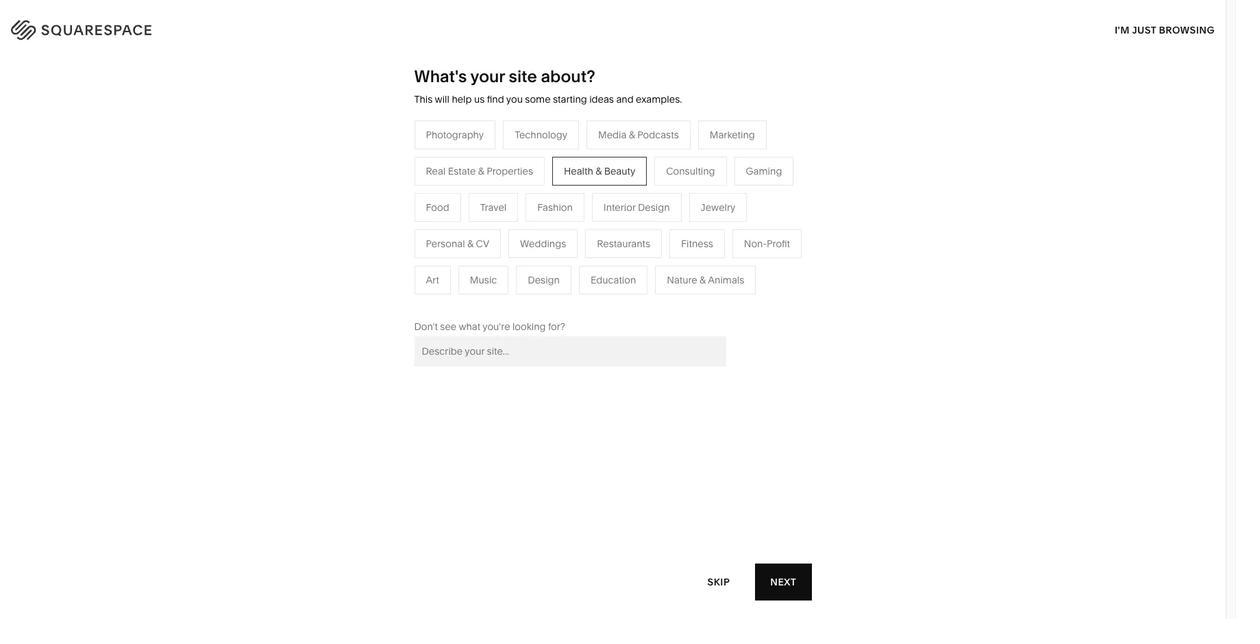 Task type: describe. For each thing, give the bounding box(es) containing it.
health & beauty
[[564, 165, 636, 177]]

0 horizontal spatial non-
[[412, 252, 435, 264]]

will
[[435, 93, 450, 106]]

& up for? on the left bottom of the page
[[545, 293, 552, 306]]

us
[[474, 93, 485, 106]]

you're
[[483, 321, 510, 333]]

your
[[471, 67, 505, 86]]

jewelry
[[701, 201, 736, 214]]

log             in
[[1177, 21, 1209, 34]]

log             in link
[[1177, 21, 1209, 34]]

profit
[[767, 238, 791, 250]]

Interior Design radio
[[592, 193, 682, 222]]

browsing
[[1160, 24, 1216, 36]]

travel inside radio
[[480, 201, 507, 214]]

fitness inside 'radio'
[[682, 238, 714, 250]]

Media & Podcasts radio
[[587, 121, 691, 149]]

examples.
[[636, 93, 682, 106]]

real inside option
[[426, 165, 446, 177]]

profits
[[435, 252, 463, 264]]

skip button
[[693, 564, 745, 602]]

degraw element
[[441, 469, 785, 620]]

Photography radio
[[414, 121, 496, 149]]

0 vertical spatial animals
[[679, 211, 715, 223]]

Art radio
[[414, 266, 451, 295]]

weddings link
[[493, 273, 553, 285]]

1 vertical spatial real estate & properties
[[493, 293, 600, 306]]

personal
[[426, 238, 465, 250]]

home & decor
[[638, 190, 704, 203]]

travel link
[[493, 190, 533, 203]]

degraw image
[[441, 469, 785, 620]]

you
[[507, 93, 523, 106]]

Design radio
[[517, 266, 572, 295]]

see
[[440, 321, 457, 333]]

what's your site about? this will help us find you some starting ideas and examples.
[[414, 67, 682, 106]]

& left cv
[[468, 238, 474, 250]]

i'm just browsing link
[[1115, 11, 1216, 49]]

Fashion radio
[[526, 193, 585, 222]]

Non-Profit radio
[[733, 230, 802, 258]]

media & podcasts link
[[493, 232, 587, 244]]

events link
[[493, 252, 537, 264]]

Nature & Animals radio
[[656, 266, 757, 295]]

Fitness radio
[[670, 230, 725, 258]]

properties inside option
[[487, 165, 533, 177]]

community
[[348, 252, 401, 264]]

real estate & properties inside option
[[426, 165, 533, 177]]

design inside interior design radio
[[638, 201, 670, 214]]

some
[[525, 93, 551, 106]]

what
[[459, 321, 481, 333]]

don't see what you're looking for?
[[414, 321, 566, 333]]

i'm
[[1115, 24, 1130, 36]]

site
[[509, 67, 537, 86]]

education
[[591, 274, 636, 286]]

looking
[[513, 321, 546, 333]]

about?
[[541, 67, 596, 86]]

professional
[[348, 211, 403, 223]]

squarespace logo image
[[27, 16, 180, 38]]

fashion
[[538, 201, 573, 214]]

fitness link
[[638, 232, 684, 244]]

interior design
[[604, 201, 670, 214]]

starting
[[553, 93, 587, 106]]

services
[[406, 211, 444, 223]]

& inside option
[[478, 165, 485, 177]]

professional services
[[348, 211, 444, 223]]

design inside design radio
[[528, 274, 560, 286]]

Consulting radio
[[655, 157, 727, 186]]

non- inside option
[[744, 238, 767, 250]]

& inside radio
[[700, 274, 706, 286]]

cv
[[476, 238, 490, 250]]

0 vertical spatial restaurants
[[493, 211, 546, 223]]

squarespace logo link
[[27, 16, 264, 38]]

animals inside radio
[[708, 274, 745, 286]]

home
[[638, 190, 665, 203]]

1 vertical spatial weddings
[[493, 273, 539, 285]]

and
[[617, 93, 634, 106]]

just
[[1133, 24, 1157, 36]]

don't
[[414, 321, 438, 333]]

Real Estate & Properties radio
[[414, 157, 545, 186]]

real estate & properties link
[[493, 293, 614, 306]]

decor
[[676, 190, 704, 203]]

Don't see what you're looking for? field
[[414, 336, 726, 367]]

restaurants inside option
[[597, 238, 651, 250]]

& down home & decor
[[671, 211, 677, 223]]

1 vertical spatial podcasts
[[532, 232, 574, 244]]

0 horizontal spatial fitness
[[638, 232, 670, 244]]

weddings inside option
[[520, 238, 567, 250]]

podcasts inside option
[[638, 129, 679, 141]]

professional services link
[[348, 211, 458, 223]]



Task type: vqa. For each thing, say whether or not it's contained in the screenshot.
RESTAURANTS radio
yes



Task type: locate. For each thing, give the bounding box(es) containing it.
music
[[470, 274, 497, 286]]

1 vertical spatial properties
[[554, 293, 600, 306]]

0 horizontal spatial media
[[493, 232, 521, 244]]

ideas
[[590, 93, 614, 106]]

1 vertical spatial media
[[493, 232, 521, 244]]

nature down home
[[638, 211, 668, 223]]

&
[[629, 129, 635, 141], [478, 165, 485, 177], [596, 165, 602, 177], [668, 190, 674, 203], [671, 211, 677, 223], [524, 232, 530, 244], [468, 238, 474, 250], [403, 252, 410, 264], [700, 274, 706, 286], [545, 293, 552, 306]]

1 vertical spatial media & podcasts
[[493, 232, 574, 244]]

& down business in the top left of the page
[[403, 252, 410, 264]]

nature
[[638, 211, 668, 223], [667, 274, 698, 286]]

non- up art
[[412, 252, 435, 264]]

what's
[[414, 67, 467, 86]]

properties
[[487, 165, 533, 177], [554, 293, 600, 306]]

travel
[[493, 190, 520, 203], [480, 201, 507, 214]]

find
[[487, 93, 504, 106]]

& down the restaurants link
[[524, 232, 530, 244]]

1 horizontal spatial non-
[[744, 238, 767, 250]]

travel up cv
[[480, 201, 507, 214]]

1 horizontal spatial podcasts
[[638, 129, 679, 141]]

health
[[564, 165, 594, 177]]

Jewelry radio
[[689, 193, 748, 222]]

0 vertical spatial podcasts
[[638, 129, 679, 141]]

1 vertical spatial design
[[528, 274, 560, 286]]

local business link
[[348, 232, 429, 244]]

nature & animals inside nature & animals radio
[[667, 274, 745, 286]]

nature & animals link
[[638, 211, 729, 223]]

fitness
[[638, 232, 670, 244], [682, 238, 714, 250]]

restaurants down the travel link
[[493, 211, 546, 223]]

podcasts down examples. at the right top of the page
[[638, 129, 679, 141]]

local
[[348, 232, 373, 244]]

properties up the travel link
[[487, 165, 533, 177]]

nature & animals down home & decor link
[[638, 211, 715, 223]]

for?
[[548, 321, 566, 333]]

& down 'and'
[[629, 129, 635, 141]]

0 vertical spatial weddings
[[520, 238, 567, 250]]

animals
[[679, 211, 715, 223], [708, 274, 745, 286]]

home & decor link
[[638, 190, 718, 203]]

nature & animals down fitness 'radio' at top right
[[667, 274, 745, 286]]

1 vertical spatial nature & animals
[[667, 274, 745, 286]]

& right home
[[668, 190, 674, 203]]

Personal & CV radio
[[414, 230, 501, 258]]

next button
[[756, 564, 812, 601]]

Weddings radio
[[509, 230, 578, 258]]

real up food radio
[[426, 165, 446, 177]]

media & podcasts inside option
[[599, 129, 679, 141]]

personal & cv
[[426, 238, 490, 250]]

gaming
[[746, 165, 783, 177]]

1 vertical spatial real
[[493, 293, 513, 306]]

podcasts down fashion
[[532, 232, 574, 244]]

Education radio
[[579, 266, 648, 295]]

next
[[771, 576, 797, 589]]

1 horizontal spatial properties
[[554, 293, 600, 306]]

nature inside radio
[[667, 274, 698, 286]]

i'm just browsing
[[1115, 24, 1216, 36]]

technology
[[515, 129, 568, 141]]

nature down fitness 'radio' at top right
[[667, 274, 698, 286]]

0 horizontal spatial design
[[528, 274, 560, 286]]

log
[[1177, 21, 1197, 34]]

real estate & properties up for? on the left bottom of the page
[[493, 293, 600, 306]]

Food radio
[[414, 193, 461, 222]]

fitness down nature & animals link on the right top of the page
[[682, 238, 714, 250]]

0 vertical spatial real
[[426, 165, 446, 177]]

1 vertical spatial estate
[[515, 293, 543, 306]]

& down fitness 'radio' at top right
[[700, 274, 706, 286]]

Music radio
[[459, 266, 509, 295]]

help
[[452, 93, 472, 106]]

media & podcasts down 'and'
[[599, 129, 679, 141]]

0 vertical spatial nature & animals
[[638, 211, 715, 223]]

media up the beauty on the top
[[599, 129, 627, 141]]

0 vertical spatial nature
[[638, 211, 668, 223]]

art
[[426, 274, 439, 286]]

estate down weddings link
[[515, 293, 543, 306]]

real down 'music'
[[493, 293, 513, 306]]

0 horizontal spatial media & podcasts
[[493, 232, 574, 244]]

fitness down interior design radio
[[638, 232, 670, 244]]

1 vertical spatial nature
[[667, 274, 698, 286]]

1 horizontal spatial real
[[493, 293, 513, 306]]

1 horizontal spatial media
[[599, 129, 627, 141]]

restaurants link
[[493, 211, 560, 223]]

1 horizontal spatial design
[[638, 201, 670, 214]]

& inside option
[[629, 129, 635, 141]]

non-
[[744, 238, 767, 250], [412, 252, 435, 264]]

beauty
[[604, 165, 636, 177]]

1 horizontal spatial media & podcasts
[[599, 129, 679, 141]]

real estate & properties up travel radio
[[426, 165, 533, 177]]

skip
[[708, 576, 730, 589]]

animals down fitness 'radio' at top right
[[708, 274, 745, 286]]

0 vertical spatial estate
[[448, 165, 476, 177]]

this
[[414, 93, 433, 106]]

properties up for? on the left bottom of the page
[[554, 293, 600, 306]]

non-profit
[[744, 238, 791, 250]]

& right the health
[[596, 165, 602, 177]]

0 vertical spatial properties
[[487, 165, 533, 177]]

1 vertical spatial restaurants
[[597, 238, 651, 250]]

media & podcasts down the restaurants link
[[493, 232, 574, 244]]

Technology radio
[[503, 121, 579, 149]]

weddings down events link
[[493, 273, 539, 285]]

1 vertical spatial animals
[[708, 274, 745, 286]]

0 horizontal spatial restaurants
[[493, 211, 546, 223]]

weddings down the restaurants link
[[520, 238, 567, 250]]

interior
[[604, 201, 636, 214]]

Travel radio
[[469, 193, 519, 222]]

podcasts
[[638, 129, 679, 141], [532, 232, 574, 244]]

0 vertical spatial media
[[599, 129, 627, 141]]

photography
[[426, 129, 484, 141]]

media & podcasts
[[599, 129, 679, 141], [493, 232, 574, 244]]

real estate & properties
[[426, 165, 533, 177], [493, 293, 600, 306]]

media up events
[[493, 232, 521, 244]]

estate inside option
[[448, 165, 476, 177]]

community & non-profits
[[348, 252, 463, 264]]

1 vertical spatial non-
[[412, 252, 435, 264]]

business
[[375, 232, 416, 244]]

1 horizontal spatial estate
[[515, 293, 543, 306]]

Restaurants radio
[[586, 230, 662, 258]]

real
[[426, 165, 446, 177], [493, 293, 513, 306]]

events
[[493, 252, 523, 264]]

estate
[[448, 165, 476, 177], [515, 293, 543, 306]]

Marketing radio
[[698, 121, 767, 149]]

local business
[[348, 232, 416, 244]]

nature & animals
[[638, 211, 715, 223], [667, 274, 745, 286]]

media
[[599, 129, 627, 141], [493, 232, 521, 244]]

& up travel radio
[[478, 165, 485, 177]]

design
[[638, 201, 670, 214], [528, 274, 560, 286]]

0 horizontal spatial properties
[[487, 165, 533, 177]]

0 vertical spatial real estate & properties
[[426, 165, 533, 177]]

Health & Beauty radio
[[553, 157, 647, 186]]

weddings
[[520, 238, 567, 250], [493, 273, 539, 285]]

non- down jewelry radio
[[744, 238, 767, 250]]

community & non-profits link
[[348, 252, 477, 264]]

media inside option
[[599, 129, 627, 141]]

animals down decor
[[679, 211, 715, 223]]

restaurants
[[493, 211, 546, 223], [597, 238, 651, 250]]

estate down photography
[[448, 165, 476, 177]]

0 vertical spatial design
[[638, 201, 670, 214]]

travel up the restaurants link
[[493, 190, 520, 203]]

0 horizontal spatial podcasts
[[532, 232, 574, 244]]

0 horizontal spatial real
[[426, 165, 446, 177]]

Gaming radio
[[735, 157, 794, 186]]

consulting
[[667, 165, 715, 177]]

marketing
[[710, 129, 755, 141]]

1 horizontal spatial fitness
[[682, 238, 714, 250]]

0 vertical spatial non-
[[744, 238, 767, 250]]

restaurants down interior at the top
[[597, 238, 651, 250]]

0 horizontal spatial estate
[[448, 165, 476, 177]]

0 vertical spatial media & podcasts
[[599, 129, 679, 141]]

1 horizontal spatial restaurants
[[597, 238, 651, 250]]

in
[[1199, 21, 1209, 34]]

food
[[426, 201, 450, 214]]



